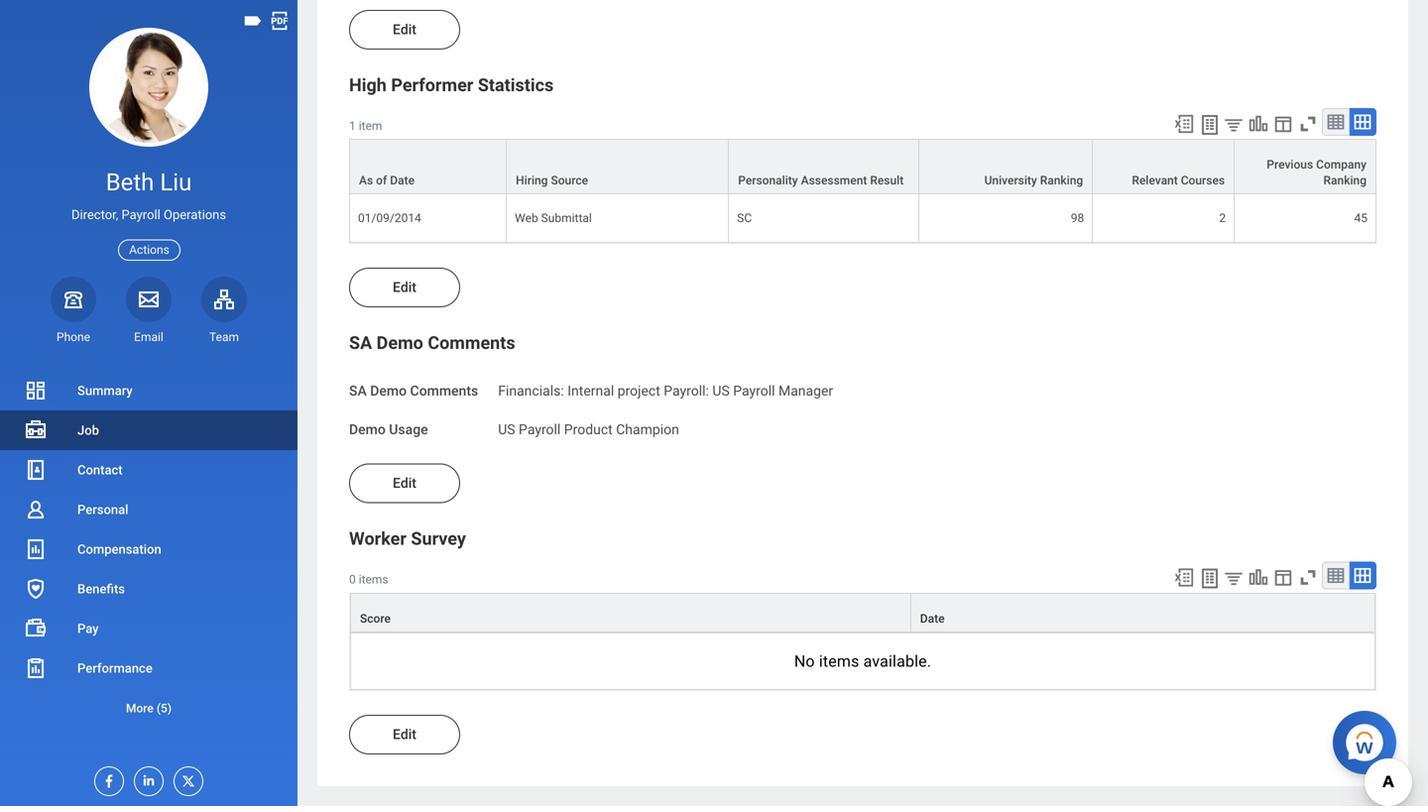 Task type: locate. For each thing, give the bounding box(es) containing it.
select to filter grid data image
[[1223, 114, 1245, 135], [1223, 568, 1245, 589]]

compensation link
[[0, 530, 298, 570]]

click to view/edit grid preferences image right view worker - expand/collapse chart image
[[1273, 113, 1295, 135]]

0 horizontal spatial us
[[498, 422, 516, 438]]

phone image
[[60, 288, 87, 311]]

worker survey button
[[349, 529, 466, 550]]

click to view/edit grid preferences image inside high performer statistics group
[[1273, 113, 1295, 135]]

expand table image
[[1353, 112, 1373, 132]]

pay link
[[0, 609, 298, 649]]

beth
[[106, 168, 154, 196]]

1 click to view/edit grid preferences image from the top
[[1273, 113, 1295, 135]]

payroll down beth liu
[[122, 208, 161, 222]]

1 vertical spatial date
[[921, 612, 945, 626]]

company
[[1317, 158, 1367, 172]]

sa
[[349, 333, 372, 354], [349, 383, 367, 400]]

0 vertical spatial payroll
[[122, 208, 161, 222]]

list containing summary
[[0, 371, 298, 728]]

edit for 2nd edit button from the bottom of the page
[[393, 475, 417, 492]]

hiring
[[516, 174, 548, 188]]

toolbar for worker survey
[[1165, 562, 1377, 593]]

comments up the 'financials:'
[[428, 333, 516, 354]]

2 toolbar from the top
[[1165, 562, 1377, 593]]

worker survey group
[[349, 528, 1377, 691]]

contact
[[77, 463, 123, 478]]

score
[[360, 612, 391, 626]]

1 sa from the top
[[349, 333, 372, 354]]

export to excel image
[[1174, 113, 1196, 135]]

toolbar
[[1165, 108, 1377, 139], [1165, 562, 1377, 593]]

1 toolbar from the top
[[1165, 108, 1377, 139]]

1 vertical spatial toolbar
[[1165, 562, 1377, 593]]

0 vertical spatial select to filter grid data image
[[1223, 114, 1245, 135]]

us right payroll:
[[713, 383, 730, 400]]

select to filter grid data image right export to worksheets icon
[[1223, 114, 1245, 135]]

compensation image
[[24, 538, 48, 562]]

as
[[359, 174, 373, 188]]

payroll
[[122, 208, 161, 222], [733, 383, 775, 400], [519, 422, 561, 438]]

view worker - expand/collapse chart image
[[1248, 567, 1270, 589]]

0 vertical spatial fullscreen image
[[1298, 113, 1320, 135]]

ranking down the company at the top right of page
[[1324, 174, 1367, 188]]

courses
[[1181, 174, 1225, 188]]

view printable version (pdf) image
[[269, 10, 291, 32]]

0 horizontal spatial date
[[390, 174, 415, 188]]

1 vertical spatial us
[[498, 422, 516, 438]]

fullscreen image left table icon
[[1298, 567, 1320, 589]]

usage
[[389, 422, 428, 438]]

mail image
[[137, 288, 161, 311]]

operations
[[164, 208, 226, 222]]

items
[[359, 573, 389, 587], [819, 652, 860, 671]]

us down the 'financials:'
[[498, 422, 516, 438]]

1 fullscreen image from the top
[[1298, 113, 1320, 135]]

comments down 'sa demo comments' button
[[410, 383, 478, 400]]

payroll left manager
[[733, 383, 775, 400]]

0 vertical spatial date
[[390, 174, 415, 188]]

1 horizontal spatial payroll
[[519, 422, 561, 438]]

0 horizontal spatial ranking
[[1041, 174, 1084, 188]]

3 edit button from the top
[[349, 464, 460, 504]]

2 sa from the top
[[349, 383, 367, 400]]

2 fullscreen image from the top
[[1298, 567, 1320, 589]]

manager
[[779, 383, 834, 400]]

pay
[[77, 622, 99, 636]]

toolbar for high performer statistics
[[1165, 108, 1377, 139]]

sa demo comments button
[[349, 333, 516, 354]]

high performer statistics group
[[349, 74, 1377, 244]]

actions
[[129, 243, 169, 257]]

personality
[[738, 174, 798, 188]]

director, payroll operations
[[71, 208, 226, 222]]

phone button
[[51, 277, 96, 345]]

date right of
[[390, 174, 415, 188]]

1 vertical spatial sa demo comments
[[349, 383, 478, 400]]

row containing score
[[350, 593, 1376, 633]]

internal
[[568, 383, 614, 400]]

1 horizontal spatial ranking
[[1324, 174, 1367, 188]]

0 vertical spatial click to view/edit grid preferences image
[[1273, 113, 1295, 135]]

1 vertical spatial items
[[819, 652, 860, 671]]

personality assessment result button
[[729, 140, 919, 194]]

2 ranking from the left
[[1324, 174, 1367, 188]]

email beth liu element
[[126, 329, 172, 345]]

payroll inside 'element'
[[519, 422, 561, 438]]

1 horizontal spatial us
[[713, 383, 730, 400]]

0 vertical spatial us
[[713, 383, 730, 400]]

more (5)
[[126, 702, 172, 716]]

demo usage
[[349, 422, 428, 438]]

demo
[[377, 333, 424, 354], [370, 383, 407, 400], [349, 422, 386, 438]]

items right 0
[[359, 573, 389, 587]]

sa demo comments element
[[498, 371, 834, 401]]

(5)
[[157, 702, 172, 716]]

date
[[390, 174, 415, 188], [921, 612, 945, 626]]

source
[[551, 174, 588, 188]]

1 vertical spatial payroll
[[733, 383, 775, 400]]

comments
[[428, 333, 516, 354], [410, 383, 478, 400]]

ranking
[[1041, 174, 1084, 188], [1324, 174, 1367, 188]]

date inside popup button
[[390, 174, 415, 188]]

fullscreen image left table image
[[1298, 113, 1320, 135]]

university ranking button
[[920, 140, 1093, 194]]

select to filter grid data image for worker survey
[[1223, 568, 1245, 589]]

1 vertical spatial select to filter grid data image
[[1223, 568, 1245, 589]]

0 vertical spatial items
[[359, 573, 389, 587]]

click to view/edit grid preferences image
[[1273, 113, 1295, 135], [1273, 567, 1295, 589]]

sa demo comments
[[349, 333, 516, 354], [349, 383, 478, 400]]

edit
[[393, 21, 417, 38], [393, 279, 417, 296], [393, 475, 417, 492], [393, 727, 417, 743]]

linkedin image
[[135, 768, 157, 789]]

workday assistant region
[[1334, 703, 1405, 775]]

click to view/edit grid preferences image for worker survey
[[1273, 567, 1295, 589]]

benefits link
[[0, 570, 298, 609]]

1 select to filter grid data image from the top
[[1223, 114, 1245, 135]]

row containing previous company ranking
[[349, 139, 1377, 195]]

of
[[376, 174, 387, 188]]

98
[[1071, 212, 1085, 225]]

performer
[[391, 75, 474, 96]]

demo up usage
[[377, 333, 424, 354]]

item
[[359, 119, 382, 133]]

1
[[349, 119, 356, 133]]

team beth liu element
[[201, 329, 247, 345]]

facebook image
[[95, 768, 117, 790]]

more (5) button
[[0, 689, 298, 728]]

row
[[349, 139, 1377, 195], [349, 195, 1377, 243], [350, 593, 1376, 633]]

summary link
[[0, 371, 298, 411]]

university ranking
[[985, 174, 1084, 188]]

summary
[[77, 383, 133, 398]]

ranking up 98
[[1041, 174, 1084, 188]]

0 horizontal spatial payroll
[[122, 208, 161, 222]]

x image
[[175, 768, 196, 790]]

2 click to view/edit grid preferences image from the top
[[1273, 567, 1295, 589]]

us
[[713, 383, 730, 400], [498, 422, 516, 438]]

list
[[0, 371, 298, 728]]

pay image
[[24, 617, 48, 641]]

high performer statistics
[[349, 75, 554, 96]]

4 edit button from the top
[[349, 715, 460, 755]]

2 edit from the top
[[393, 279, 417, 296]]

select to filter grid data image right export to worksheets image
[[1223, 568, 1245, 589]]

date up available.
[[921, 612, 945, 626]]

1 horizontal spatial items
[[819, 652, 860, 671]]

0 vertical spatial sa demo comments
[[349, 333, 516, 354]]

1 vertical spatial click to view/edit grid preferences image
[[1273, 567, 1295, 589]]

0 horizontal spatial items
[[359, 573, 389, 587]]

result
[[871, 174, 904, 188]]

financials: internal project payroll: us payroll manager
[[498, 383, 834, 400]]

1 vertical spatial demo
[[370, 383, 407, 400]]

2
[[1220, 212, 1226, 225]]

contact image
[[24, 458, 48, 482]]

click to view/edit grid preferences image inside worker survey group
[[1273, 567, 1295, 589]]

personal link
[[0, 490, 298, 530]]

3 edit from the top
[[393, 475, 417, 492]]

director,
[[71, 208, 118, 222]]

edit for third edit button from the bottom
[[393, 279, 417, 296]]

table image
[[1327, 566, 1346, 586]]

items for 0
[[359, 573, 389, 587]]

table image
[[1327, 112, 1346, 132]]

fullscreen image
[[1298, 113, 1320, 135], [1298, 567, 1320, 589]]

demo up demo usage
[[370, 383, 407, 400]]

1 vertical spatial fullscreen image
[[1298, 567, 1320, 589]]

payroll down the 'financials:'
[[519, 422, 561, 438]]

2 select to filter grid data image from the top
[[1223, 568, 1245, 589]]

0 vertical spatial sa
[[349, 333, 372, 354]]

0 items
[[349, 573, 389, 587]]

1 horizontal spatial date
[[921, 612, 945, 626]]

previous
[[1267, 158, 1314, 172]]

payroll inside navigation pane region
[[122, 208, 161, 222]]

export to worksheets image
[[1199, 113, 1222, 137]]

relevant courses button
[[1094, 140, 1234, 194]]

2 horizontal spatial payroll
[[733, 383, 775, 400]]

4 edit from the top
[[393, 727, 417, 743]]

toolbar inside worker survey group
[[1165, 562, 1377, 593]]

2 vertical spatial payroll
[[519, 422, 561, 438]]

0 vertical spatial toolbar
[[1165, 108, 1377, 139]]

1 edit from the top
[[393, 21, 417, 38]]

row inside worker survey group
[[350, 593, 1376, 633]]

0 vertical spatial demo
[[377, 333, 424, 354]]

1 vertical spatial sa
[[349, 383, 367, 400]]

items right no
[[819, 652, 860, 671]]

demo left usage
[[349, 422, 386, 438]]

previous company ranking
[[1267, 158, 1367, 188]]

toolbar inside high performer statistics group
[[1165, 108, 1377, 139]]

payroll inside sa demo comments element
[[733, 383, 775, 400]]

click to view/edit grid preferences image right view worker - expand/collapse chart icon
[[1273, 567, 1295, 589]]

personal image
[[24, 498, 48, 522]]



Task type: vqa. For each thing, say whether or not it's contained in the screenshot.
X SMALL image
no



Task type: describe. For each thing, give the bounding box(es) containing it.
compensation
[[77, 542, 161, 557]]

fullscreen image for worker survey
[[1298, 567, 1320, 589]]

high
[[349, 75, 387, 96]]

edit for 1st edit button from the top
[[393, 21, 417, 38]]

2 sa demo comments from the top
[[349, 383, 478, 400]]

actions button
[[118, 240, 180, 261]]

job image
[[24, 419, 48, 443]]

university
[[985, 174, 1038, 188]]

payroll for director, payroll operations
[[122, 208, 161, 222]]

0 vertical spatial comments
[[428, 333, 516, 354]]

product
[[564, 422, 613, 438]]

worker survey
[[349, 529, 466, 550]]

performance link
[[0, 649, 298, 689]]

select to filter grid data image for high performer statistics
[[1223, 114, 1245, 135]]

navigation pane region
[[0, 0, 298, 807]]

us inside sa demo comments element
[[713, 383, 730, 400]]

row containing 01/09/2014
[[349, 195, 1377, 243]]

hiring source button
[[507, 140, 728, 194]]

payroll for us payroll product champion
[[519, 422, 561, 438]]

assessment
[[801, 174, 868, 188]]

45
[[1355, 212, 1368, 225]]

export to worksheets image
[[1199, 567, 1222, 591]]

personality assessment result
[[738, 174, 904, 188]]

date button
[[912, 594, 1375, 632]]

tag image
[[242, 10, 264, 32]]

email button
[[126, 277, 172, 345]]

personal
[[77, 503, 128, 517]]

score button
[[351, 594, 911, 632]]

2 vertical spatial demo
[[349, 422, 386, 438]]

edit for 4th edit button
[[393, 727, 417, 743]]

click to view/edit grid preferences image for high performer statistics
[[1273, 113, 1295, 135]]

benefits image
[[24, 577, 48, 601]]

1 vertical spatial comments
[[410, 383, 478, 400]]

sa demo comments group
[[349, 332, 1377, 440]]

job
[[77, 423, 99, 438]]

us payroll product champion
[[498, 422, 680, 438]]

more
[[126, 702, 154, 716]]

1 ranking from the left
[[1041, 174, 1084, 188]]

summary image
[[24, 379, 48, 403]]

as of date button
[[350, 140, 506, 194]]

available.
[[864, 652, 932, 671]]

liu
[[160, 168, 192, 196]]

email
[[134, 330, 164, 344]]

worker
[[349, 529, 407, 550]]

phone beth liu element
[[51, 329, 96, 345]]

relevant
[[1132, 174, 1178, 188]]

fullscreen image for high performer statistics
[[1298, 113, 1320, 135]]

hiring source
[[516, 174, 588, 188]]

export to excel image
[[1174, 567, 1196, 589]]

submittal
[[541, 212, 592, 225]]

web
[[515, 212, 538, 225]]

web submittal
[[515, 212, 592, 225]]

view worker - expand/collapse chart image
[[1248, 113, 1270, 135]]

1 edit button from the top
[[349, 10, 460, 50]]

performance
[[77, 661, 153, 676]]

no items available.
[[795, 652, 932, 671]]

expand table image
[[1353, 566, 1373, 586]]

view team image
[[212, 288, 236, 311]]

ranking inside previous company ranking
[[1324, 174, 1367, 188]]

survey
[[411, 529, 466, 550]]

phone
[[57, 330, 90, 344]]

us payroll product champion element
[[498, 418, 680, 438]]

as of date
[[359, 174, 415, 188]]

benefits
[[77, 582, 125, 597]]

contact link
[[0, 450, 298, 490]]

team
[[209, 330, 239, 344]]

1 item
[[349, 119, 382, 133]]

performance image
[[24, 657, 48, 681]]

team link
[[201, 277, 247, 345]]

us inside 'element'
[[498, 422, 516, 438]]

payroll:
[[664, 383, 709, 400]]

financials:
[[498, 383, 564, 400]]

project
[[618, 383, 661, 400]]

beth liu
[[106, 168, 192, 196]]

0
[[349, 573, 356, 587]]

previous company ranking button
[[1235, 140, 1376, 194]]

2 edit button from the top
[[349, 268, 460, 308]]

date inside popup button
[[921, 612, 945, 626]]

champion
[[616, 422, 680, 438]]

row for high performer statistics
[[349, 139, 1377, 195]]

no
[[795, 652, 815, 671]]

01/09/2014
[[358, 212, 421, 225]]

statistics
[[478, 75, 554, 96]]

relevant courses
[[1132, 174, 1225, 188]]

sc
[[737, 212, 752, 225]]

items for no
[[819, 652, 860, 671]]

row for worker survey
[[350, 593, 1376, 633]]

1 sa demo comments from the top
[[349, 333, 516, 354]]

more (5) button
[[0, 697, 298, 721]]

high performer statistics button
[[349, 75, 554, 96]]

job link
[[0, 411, 298, 450]]



